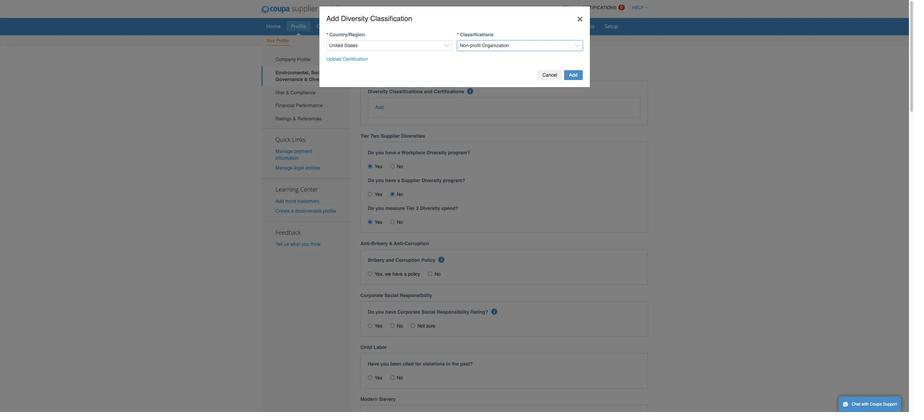 Task type: vqa. For each thing, say whether or not it's contained in the screenshot.
the right and
yes



Task type: locate. For each thing, give the bounding box(es) containing it.
a up measure
[[398, 178, 400, 183]]

0 horizontal spatial additional information image
[[439, 257, 445, 263]]

additional information image right rating?
[[492, 309, 498, 315]]

1 yes from the top
[[375, 164, 383, 169]]

add for the left the add button
[[376, 105, 384, 110]]

social down we at the bottom of the page
[[385, 293, 399, 298]]

add for add more customers
[[276, 198, 284, 204]]

additional information image for do you have corporate social responsibility rating?
[[492, 309, 498, 315]]

add up create on the left of the page
[[276, 198, 284, 204]]

1 horizontal spatial anti-
[[394, 241, 405, 246]]

no for 2
[[397, 220, 403, 225]]

2 yes from the top
[[375, 192, 383, 197]]

learning center
[[276, 185, 318, 193]]

0 horizontal spatial social,
[[311, 70, 327, 75]]

1 horizontal spatial additional information image
[[468, 88, 474, 94]]

0 vertical spatial additional information image
[[468, 88, 474, 94]]

responsibility up do you have corporate social responsibility rating?
[[400, 293, 432, 298]]

0 vertical spatial manage
[[276, 148, 293, 154]]

supplier up "do you measure tier 2 diversity spend?"
[[402, 178, 421, 183]]

profile link
[[287, 21, 311, 31]]

manage legal entities
[[276, 165, 321, 171]]

2 vertical spatial profile
[[297, 57, 311, 62]]

have down corporate social responsibility
[[386, 310, 396, 315]]

0 vertical spatial corruption
[[405, 241, 429, 246]]

social up not sure
[[422, 310, 436, 315]]

yes for have you been cited for violations in the past?
[[375, 375, 383, 381]]

1 vertical spatial manage
[[276, 165, 293, 171]]

no
[[397, 164, 403, 169], [397, 192, 403, 197], [397, 220, 403, 225], [435, 272, 441, 277], [397, 323, 403, 329], [397, 375, 403, 381]]

profile up environmental, social, governance & diversity link
[[297, 57, 311, 62]]

manage inside manage payment information
[[276, 148, 293, 154]]

classifications inside × dialog
[[460, 32, 494, 37]]

orders link
[[312, 21, 338, 31]]

center
[[300, 185, 318, 193]]

1 horizontal spatial add button
[[564, 70, 583, 80]]

compliance
[[291, 90, 316, 95]]

have for social
[[386, 310, 396, 315]]

you for do you have a supplier diversity program?
[[376, 178, 384, 183]]

and left certifications at the top of the page
[[424, 89, 433, 94]]

yes for do you have a workplace diversity program?
[[375, 164, 383, 169]]

no up measure
[[397, 192, 403, 197]]

1 horizontal spatial classifications
[[460, 32, 494, 37]]

1 vertical spatial responsibility
[[437, 310, 470, 315]]

2 do from the top
[[368, 178, 374, 183]]

a for yes, we have a policy
[[404, 272, 407, 277]]

environmental, down company profile
[[276, 70, 310, 75]]

1 do from the top
[[368, 150, 374, 155]]

ons
[[586, 23, 595, 30]]

have down tier two supplier diversities
[[386, 150, 396, 155]]

1 vertical spatial additional information image
[[439, 257, 445, 263]]

add up the orders
[[327, 14, 339, 23]]

2 manage from the top
[[276, 165, 293, 171]]

sure
[[426, 323, 436, 329]]

governance down the * classifications
[[458, 53, 510, 64]]

financial performance
[[276, 103, 323, 108]]

add-ons
[[575, 23, 595, 30]]

manage up "information"
[[276, 148, 293, 154]]

support
[[884, 402, 898, 407]]

manage payment information link
[[276, 148, 312, 161]]

social
[[385, 293, 399, 298], [422, 310, 436, 315]]

responsibility left rating?
[[437, 310, 470, 315]]

orders
[[317, 23, 333, 30]]

for
[[415, 361, 422, 367]]

1 vertical spatial tier
[[406, 206, 415, 211]]

bribery and corruption policy
[[368, 258, 436, 263]]

add button up two
[[376, 104, 384, 111]]

2 vertical spatial additional information image
[[492, 309, 498, 315]]

add button
[[564, 70, 583, 80], [376, 104, 384, 111]]

0 vertical spatial governance
[[458, 53, 510, 64]]

in
[[447, 361, 451, 367]]

0 horizontal spatial supplier
[[381, 133, 400, 139]]

service/time sheets
[[343, 23, 391, 30]]

bribery up yes,
[[368, 258, 385, 263]]

have up measure
[[386, 178, 396, 183]]

0 vertical spatial classifications
[[460, 32, 494, 37]]

have for workplace
[[386, 150, 396, 155]]

tier left 2
[[406, 206, 415, 211]]

ratings & references
[[276, 116, 322, 121]]

0 horizontal spatial responsibility
[[400, 293, 432, 298]]

0 vertical spatial environmental, social, governance & diversity
[[361, 53, 558, 64]]

1 horizontal spatial social,
[[427, 53, 455, 64]]

1 horizontal spatial supplier
[[402, 178, 421, 183]]

1 vertical spatial bribery
[[368, 258, 385, 263]]

1 horizontal spatial environmental,
[[361, 53, 424, 64]]

risk
[[276, 90, 285, 95]]

sheets
[[375, 23, 391, 30]]

1 vertical spatial classifications
[[390, 89, 423, 94]]

corporate
[[361, 293, 383, 298], [398, 310, 420, 315]]

have right we at the bottom of the page
[[393, 272, 403, 277]]

1 vertical spatial program?
[[443, 178, 466, 183]]

0 horizontal spatial and
[[386, 258, 395, 263]]

manage
[[276, 148, 293, 154], [276, 165, 293, 171]]

profile for your profile
[[277, 38, 289, 43]]

a left policy
[[404, 272, 407, 277]]

child labor
[[361, 345, 387, 350]]

do you have a workplace diversity program?
[[368, 150, 470, 155]]

diversity inside × dialog
[[341, 14, 369, 23]]

you for do you have a workplace diversity program?
[[376, 150, 384, 155]]

0 vertical spatial program?
[[448, 150, 470, 155]]

create
[[276, 208, 290, 214]]

risk & compliance
[[276, 90, 316, 95]]

modern slavery
[[361, 397, 396, 402]]

environmental, down sheets
[[361, 53, 424, 64]]

modern
[[361, 397, 378, 402]]

0 vertical spatial add button
[[564, 70, 583, 80]]

0 vertical spatial responsibility
[[400, 293, 432, 298]]

0 horizontal spatial tier
[[361, 133, 369, 139]]

service/time
[[343, 23, 374, 30]]

no for workplace
[[397, 164, 403, 169]]

do you measure tier 2 diversity spend?
[[368, 206, 459, 211]]

0 horizontal spatial governance
[[276, 77, 303, 82]]

1 horizontal spatial social
[[422, 310, 436, 315]]

yes for do you measure tier 2 diversity spend?
[[375, 220, 383, 225]]

environmental, social, governance & diversity up compliance
[[276, 70, 329, 82]]

1 horizontal spatial *
[[457, 32, 459, 37]]

quick
[[276, 135, 291, 143]]

0 horizontal spatial environmental,
[[276, 70, 310, 75]]

with
[[862, 402, 869, 407]]

no for supplier
[[397, 192, 403, 197]]

0 vertical spatial profile
[[291, 23, 307, 30]]

add
[[327, 14, 339, 23], [570, 72, 578, 78], [376, 105, 384, 110], [276, 198, 284, 204]]

policy
[[422, 258, 436, 263]]

0 horizontal spatial anti-
[[361, 241, 372, 246]]

and
[[424, 89, 433, 94], [386, 258, 395, 263]]

4 yes from the top
[[375, 323, 383, 329]]

learning
[[276, 185, 299, 193]]

1 anti- from the left
[[361, 241, 372, 246]]

add button right cancel button
[[564, 70, 583, 80]]

1 horizontal spatial environmental, social, governance & diversity
[[361, 53, 558, 64]]

add up two
[[376, 105, 384, 110]]

no down the been
[[397, 375, 403, 381]]

2 * from the left
[[457, 32, 459, 37]]

no for for
[[397, 375, 403, 381]]

a for do you have a supplier diversity program?
[[398, 178, 400, 183]]

responsibility
[[400, 293, 432, 298], [437, 310, 470, 315]]

yes
[[375, 164, 383, 169], [375, 192, 383, 197], [375, 220, 383, 225], [375, 323, 383, 329], [375, 375, 383, 381]]

environmental, social, governance & diversity
[[361, 53, 558, 64], [276, 70, 329, 82]]

0 vertical spatial environmental,
[[361, 53, 424, 64]]

no down measure
[[397, 220, 403, 225]]

0 horizontal spatial environmental, social, governance & diversity
[[276, 70, 329, 82]]

1 manage from the top
[[276, 148, 293, 154]]

profile for company profile
[[297, 57, 311, 62]]

you for do you have corporate social responsibility rating?
[[376, 310, 384, 315]]

2 horizontal spatial additional information image
[[492, 309, 498, 315]]

1 vertical spatial supplier
[[402, 178, 421, 183]]

1 vertical spatial profile
[[277, 38, 289, 43]]

corporate down yes,
[[361, 293, 383, 298]]

no down workplace at top left
[[397, 164, 403, 169]]

&
[[512, 53, 519, 64], [304, 77, 308, 82], [286, 90, 289, 95], [293, 116, 296, 121], [389, 241, 393, 246]]

profile
[[291, 23, 307, 30], [277, 38, 289, 43], [297, 57, 311, 62]]

coupa
[[871, 402, 883, 407]]

5 yes from the top
[[375, 375, 383, 381]]

0 horizontal spatial corporate
[[361, 293, 383, 298]]

supplier
[[381, 133, 400, 139], [402, 178, 421, 183]]

upload certification
[[327, 56, 368, 62]]

have you been cited for violations in the past?
[[368, 361, 473, 367]]

None radio
[[368, 164, 373, 169], [368, 192, 373, 197], [368, 220, 373, 224], [390, 220, 395, 224], [428, 272, 433, 276], [390, 324, 395, 328], [411, 324, 415, 328], [368, 376, 373, 380], [390, 376, 395, 380], [368, 164, 373, 169], [368, 192, 373, 197], [368, 220, 373, 224], [390, 220, 395, 224], [428, 272, 433, 276], [390, 324, 395, 328], [411, 324, 415, 328], [368, 376, 373, 380], [390, 376, 395, 380]]

3 yes from the top
[[375, 220, 383, 225]]

1 horizontal spatial and
[[424, 89, 433, 94]]

entities
[[306, 165, 321, 171]]

1 vertical spatial environmental, social, governance & diversity
[[276, 70, 329, 82]]

you for do you measure tier 2 diversity spend?
[[376, 206, 384, 211]]

4 do from the top
[[368, 310, 374, 315]]

tier left two
[[361, 133, 369, 139]]

additional information image for diversity classifications and certifications
[[468, 88, 474, 94]]

1 * from the left
[[327, 32, 328, 37]]

0 horizontal spatial *
[[327, 32, 328, 37]]

a left workplace at top left
[[398, 150, 400, 155]]

0 vertical spatial social
[[385, 293, 399, 298]]

environmental, social, governance & diversity down the * classifications
[[361, 53, 558, 64]]

a right create on the left of the page
[[291, 208, 294, 214]]

profile right your
[[277, 38, 289, 43]]

profile down coupa supplier portal image
[[291, 23, 307, 30]]

governance
[[458, 53, 510, 64], [276, 77, 303, 82]]

diversity
[[341, 14, 369, 23], [521, 53, 558, 64], [309, 77, 329, 82], [368, 89, 388, 94], [427, 150, 447, 155], [422, 178, 442, 183], [420, 206, 440, 211]]

bribery up the bribery and corruption policy
[[371, 241, 388, 246]]

setup link
[[601, 21, 623, 31]]

3 do from the top
[[368, 206, 374, 211]]

cancel
[[543, 72, 558, 78]]

add right cancel
[[570, 72, 578, 78]]

2 anti- from the left
[[394, 241, 405, 246]]

additional information image right certifications at the top of the page
[[468, 88, 474, 94]]

manage down "information"
[[276, 165, 293, 171]]

1 horizontal spatial corporate
[[398, 310, 420, 315]]

and up we at the bottom of the page
[[386, 258, 395, 263]]

add inside button
[[570, 72, 578, 78]]

additional information image right policy
[[439, 257, 445, 263]]

supplier right two
[[381, 133, 400, 139]]

do
[[368, 150, 374, 155], [368, 178, 374, 183], [368, 206, 374, 211], [368, 310, 374, 315]]

quick links
[[276, 135, 306, 143]]

financial performance link
[[261, 99, 351, 112]]

1 vertical spatial add button
[[376, 104, 384, 111]]

past?
[[461, 361, 473, 367]]

1 vertical spatial environmental,
[[276, 70, 310, 75]]

additional information image
[[468, 88, 474, 94], [439, 257, 445, 263], [492, 309, 498, 315]]

child
[[361, 345, 373, 350]]

cited
[[403, 361, 414, 367]]

governance up risk & compliance on the top of the page
[[276, 77, 303, 82]]

add-ons link
[[571, 21, 599, 31]]

None radio
[[390, 164, 395, 169], [390, 192, 395, 197], [368, 272, 373, 276], [368, 324, 373, 328], [390, 164, 395, 169], [390, 192, 395, 197], [368, 272, 373, 276], [368, 324, 373, 328]]

social,
[[427, 53, 455, 64], [311, 70, 327, 75]]

upload certification button
[[327, 55, 368, 62]]

corporate up not
[[398, 310, 420, 315]]

× button
[[570, 6, 590, 30]]

1 horizontal spatial tier
[[406, 206, 415, 211]]

×
[[578, 13, 583, 24]]

company
[[276, 57, 296, 62]]

0 horizontal spatial classifications
[[390, 89, 423, 94]]



Task type: describe. For each thing, give the bounding box(es) containing it.
chat
[[852, 402, 861, 407]]

cancel button
[[538, 70, 563, 80]]

corporate social responsibility
[[361, 293, 432, 298]]

information
[[276, 155, 299, 161]]

do you have corporate social responsibility rating?
[[368, 310, 489, 315]]

add for add diversity classification
[[327, 14, 339, 23]]

× dialog
[[319, 6, 591, 87]]

diversity classifications and certifications
[[368, 89, 465, 94]]

ratings & references link
[[261, 112, 351, 125]]

0 horizontal spatial add button
[[376, 104, 384, 111]]

two
[[371, 133, 380, 139]]

coupa supplier portal image
[[256, 1, 344, 18]]

have for policy
[[393, 272, 403, 277]]

chat with coupa support button
[[839, 397, 902, 412]]

customers
[[298, 198, 320, 204]]

more
[[285, 198, 296, 204]]

add more customers
[[276, 198, 320, 204]]

tell
[[276, 242, 283, 247]]

do for do you have a supplier diversity program?
[[368, 178, 374, 183]]

have
[[368, 361, 380, 367]]

tell us what you think button
[[276, 241, 321, 248]]

yes,
[[375, 272, 384, 277]]

0 vertical spatial bribery
[[371, 241, 388, 246]]

setup
[[605, 23, 619, 30]]

payment
[[294, 148, 312, 154]]

policy
[[408, 272, 420, 277]]

classifications for diversity
[[390, 89, 423, 94]]

yes for do you have a supplier diversity program?
[[375, 192, 383, 197]]

not sure
[[418, 323, 436, 329]]

have for supplier
[[386, 178, 396, 183]]

* country/region
[[327, 32, 365, 37]]

violations
[[423, 361, 445, 367]]

no left not
[[397, 323, 403, 329]]

feedback
[[276, 228, 301, 237]]

certifications
[[434, 89, 465, 94]]

discoverable
[[295, 208, 322, 214]]

1 vertical spatial governance
[[276, 77, 303, 82]]

1 vertical spatial social,
[[311, 70, 327, 75]]

* for * classifications
[[457, 32, 459, 37]]

program? for do you have a supplier diversity program?
[[443, 178, 466, 183]]

spend?
[[442, 206, 459, 211]]

service/time sheets link
[[339, 21, 395, 31]]

* for * country/region
[[327, 32, 328, 37]]

add for the topmost the add button
[[570, 72, 578, 78]]

upload
[[327, 56, 342, 62]]

legal
[[294, 165, 304, 171]]

labor
[[374, 345, 387, 350]]

0 vertical spatial and
[[424, 89, 433, 94]]

rating?
[[471, 310, 489, 315]]

references
[[298, 116, 322, 121]]

workplace
[[402, 150, 426, 155]]

1 horizontal spatial responsibility
[[437, 310, 470, 315]]

do for do you measure tier 2 diversity spend?
[[368, 206, 374, 211]]

add diversity classification
[[327, 14, 413, 23]]

company profile link
[[261, 53, 351, 66]]

* classifications
[[457, 32, 494, 37]]

manage payment information
[[276, 148, 312, 161]]

classification
[[371, 14, 413, 23]]

classifications for *
[[460, 32, 494, 37]]

not
[[418, 323, 425, 329]]

your
[[267, 38, 275, 43]]

the
[[452, 361, 459, 367]]

profile
[[323, 208, 336, 214]]

ratings
[[276, 116, 292, 121]]

links
[[292, 135, 306, 143]]

0 vertical spatial corporate
[[361, 293, 383, 298]]

1 vertical spatial corruption
[[396, 258, 420, 263]]

add more customers link
[[276, 198, 320, 204]]

what
[[290, 242, 301, 247]]

additional information image for bribery and corruption policy
[[439, 257, 445, 263]]

measure
[[386, 206, 405, 211]]

0 horizontal spatial social
[[385, 293, 399, 298]]

1 horizontal spatial governance
[[458, 53, 510, 64]]

think
[[311, 242, 321, 247]]

us
[[284, 242, 289, 247]]

no down policy
[[435, 272, 441, 277]]

do you have a supplier diversity program?
[[368, 178, 466, 183]]

manage for manage payment information
[[276, 148, 293, 154]]

financial
[[276, 103, 295, 108]]

1 vertical spatial and
[[386, 258, 395, 263]]

you for have you been cited for violations in the past?
[[381, 361, 389, 367]]

0 vertical spatial social,
[[427, 53, 455, 64]]

home
[[267, 23, 281, 30]]

1 vertical spatial social
[[422, 310, 436, 315]]

manage for manage legal entities
[[276, 165, 293, 171]]

chat with coupa support
[[852, 402, 898, 407]]

0 vertical spatial supplier
[[381, 133, 400, 139]]

your profile
[[267, 38, 289, 43]]

add-
[[575, 23, 586, 30]]

do for do you have a workplace diversity program?
[[368, 150, 374, 155]]

environmental, social, governance & diversity link
[[261, 66, 351, 86]]

anti-bribery & anti-corruption
[[361, 241, 429, 246]]

do for do you have corporate social responsibility rating?
[[368, 310, 374, 315]]

risk & compliance link
[[261, 86, 351, 99]]

1 vertical spatial corporate
[[398, 310, 420, 315]]

manage legal entities link
[[276, 165, 321, 171]]

slavery
[[379, 397, 396, 402]]

program? for do you have a workplace diversity program?
[[448, 150, 470, 155]]

been
[[391, 361, 402, 367]]

a for do you have a workplace diversity program?
[[398, 150, 400, 155]]

you inside button
[[302, 242, 309, 247]]

tell us what you think
[[276, 242, 321, 247]]

we
[[385, 272, 391, 277]]

0 vertical spatial tier
[[361, 133, 369, 139]]

2
[[416, 206, 419, 211]]

company profile
[[276, 57, 311, 62]]

your profile link
[[266, 37, 290, 45]]

certification
[[343, 56, 368, 62]]



